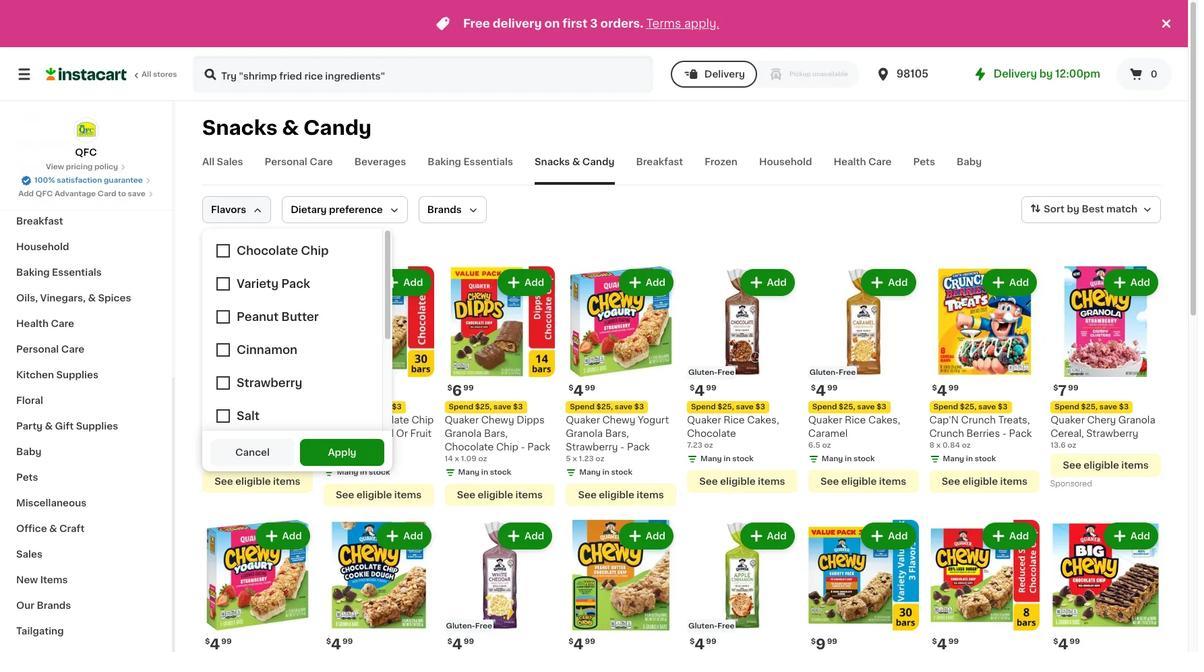 Task type: describe. For each thing, give the bounding box(es) containing it.
see for quaker rice cakes, lightly salted
[[215, 477, 233, 486]]

bars, for 4
[[605, 429, 629, 438]]

dietary preference button
[[282, 196, 408, 223]]

spend $25, save $3 for quaker rice cakes, chocolate
[[691, 403, 765, 411]]

$ inside $ 9 99
[[811, 638, 816, 645]]

in for quaker rice cakes, caramel
[[845, 455, 852, 462]]

delivery by 12:00pm
[[994, 69, 1101, 79]]

free inside limited time offer region
[[463, 18, 490, 29]]

1.09
[[461, 455, 477, 462]]

oz inside quaker rice cakes, lightly salted 4.47 oz
[[221, 442, 230, 449]]

oz inside quaker rice cakes, chocolate 7.23 oz
[[704, 442, 713, 449]]

1 vertical spatial supplies
[[76, 421, 118, 431]]

view pricing policy
[[46, 163, 118, 171]]

stores
[[153, 71, 177, 78]]

candy inside snacks & candy link
[[583, 157, 615, 167]]

0 horizontal spatial pets link
[[8, 465, 164, 490]]

sort
[[1044, 204, 1065, 214]]

4.47
[[202, 442, 219, 449]]

1 vertical spatial baby link
[[8, 439, 164, 465]]

items for quaker chewy yogurt granola bars, strawberry - pack
[[637, 490, 664, 500]]

chewy for 4
[[603, 415, 636, 425]]

sponsored badge image
[[1051, 480, 1092, 488]]

oz inside quaker chery granola cereal, strawberry 13.6 oz
[[1068, 442, 1077, 449]]

stock for quaker rice cakes, lightly salted
[[248, 455, 269, 462]]

98105 button
[[875, 55, 956, 93]]

snacks & candy link
[[535, 155, 615, 185]]

granola for quaker chewy yogurt granola bars, strawberry - pack
[[566, 429, 603, 438]]

many for cap'n crunch treats, crunch berries - pack
[[943, 455, 965, 462]]

kitchen
[[16, 370, 54, 380]]

99 inside $ 9 99
[[827, 638, 838, 645]]

apply
[[328, 448, 356, 457]]

1 horizontal spatial baking
[[428, 157, 461, 167]]

$ 7 99
[[1054, 384, 1079, 398]]

99 inside $ 7 99
[[1068, 384, 1079, 392]]

1 horizontal spatial health
[[834, 157, 866, 167]]

spices
[[98, 293, 131, 303]]

0 vertical spatial supplies
[[56, 370, 98, 380]]

condiments & sauces link
[[8, 157, 164, 183]]

quaker for quaker rice cakes, chocolate
[[687, 415, 721, 425]]

beer & cider link
[[8, 80, 164, 106]]

98105
[[897, 69, 929, 79]]

stock for quaker rice cakes, chocolate
[[733, 455, 754, 462]]

all sales
[[202, 157, 243, 167]]

$25, for quaker chewy yogurt granola bars, strawberry - pack
[[597, 403, 613, 411]]

$3 for quaker chewy yogurt granola bars, strawberry - pack
[[634, 403, 644, 411]]

office & craft
[[16, 524, 85, 533]]

1 horizontal spatial baking essentials link
[[428, 155, 513, 185]]

party & gift supplies link
[[8, 413, 164, 439]]

0 horizontal spatial breakfast link
[[8, 208, 164, 234]]

items for quaker rice cakes, chocolate
[[758, 477, 785, 486]]

quaker chewy yogurt granola bars, strawberry - pack 5 x 1.23 oz
[[566, 415, 669, 462]]

1 vertical spatial health care link
[[8, 311, 164, 337]]

condiments
[[16, 165, 76, 175]]

- inside cap'n crunch treats, crunch berries - pack 8 x 0.84 oz
[[1003, 429, 1007, 438]]

bars, for 6
[[484, 429, 508, 438]]

save for quaker chewy yogurt granola bars, strawberry - pack
[[615, 403, 633, 411]]

1 horizontal spatial snacks & candy
[[535, 157, 615, 167]]

1 horizontal spatial baby
[[957, 157, 982, 167]]

100%
[[34, 177, 55, 184]]

$ 9 99
[[811, 637, 838, 651]]

pack inside "quaker chewy dipps granola bars, chocolate chip - pack 14 x 1.09 oz"
[[528, 442, 550, 452]]

$3 for quaker chewy dipps granola bars, chocolate chip - pack
[[513, 403, 523, 411]]

Best match Sort by field
[[1022, 196, 1161, 223]]

$3 for quaker rice cakes, lightly salted
[[271, 403, 281, 411]]

kitchen supplies link
[[8, 362, 164, 388]]

1 vertical spatial baby
[[16, 447, 41, 457]]

frozen
[[705, 157, 738, 167]]

save for cap'n crunch treats, crunch berries - pack
[[979, 403, 996, 411]]

spend for quaker rice cakes, chocolate
[[691, 403, 716, 411]]

dry goods & pasta
[[16, 140, 108, 149]]

0 button
[[1117, 58, 1172, 90]]

0 vertical spatial pets
[[913, 157, 935, 167]]

see eligible items for cap'n crunch treats, crunch berries - pack
[[942, 477, 1028, 486]]

$ inside the $ 6 99
[[447, 384, 452, 392]]

$25, for quaker chewy dipps granola bars, chocolate chip - pack
[[475, 403, 492, 411]]

best
[[1082, 204, 1104, 214]]

see eligible items for quaker chery granola cereal, strawberry
[[1063, 460, 1149, 470]]

quaker inside quaker chery granola cereal, strawberry 13.6 oz
[[1051, 415, 1085, 425]]

stock for quaker chocolate chip granola cereal or fruit bars
[[369, 469, 390, 476]]

eligible for quaker chocolate chip granola cereal or fruit bars
[[357, 490, 392, 500]]

yogurt
[[638, 415, 669, 425]]

gluten-free for caramel
[[810, 369, 856, 376]]

apply.
[[684, 18, 720, 29]]

free delivery on first 3 orders. terms apply.
[[463, 18, 720, 29]]

eligible for quaker rice cakes, caramel
[[842, 477, 877, 486]]

first
[[563, 18, 588, 29]]

stock for quaker chewy dipps granola bars, chocolate chip - pack
[[490, 469, 511, 476]]

apply button
[[300, 439, 384, 466]]

save right to
[[128, 190, 146, 198]]

terms apply. link
[[646, 18, 720, 29]]

spend $25, save $3 for quaker rice cakes, caramel
[[812, 403, 887, 411]]

$ inside $ 7 99
[[1054, 384, 1059, 392]]

see eligible items for quaker rice cakes, chocolate
[[699, 477, 785, 486]]

health care inside health care link
[[16, 319, 74, 328]]

eligible for quaker chewy yogurt granola bars, strawberry - pack
[[599, 490, 635, 500]]

craft
[[59, 524, 85, 533]]

see eligible items button for quaker chery granola cereal, strawberry
[[1051, 454, 1161, 477]]

chocolate inside quaker chocolate chip granola cereal or fruit bars 25.3 oz
[[360, 415, 409, 425]]

gluten- for lightly
[[204, 369, 233, 376]]

chewy for 6
[[481, 415, 514, 425]]

6
[[452, 384, 462, 398]]

many in stock for quaker rice cakes, lightly salted
[[216, 455, 269, 462]]

1 vertical spatial snacks
[[535, 157, 570, 167]]

treats,
[[999, 415, 1030, 425]]

granola inside quaker chery granola cereal, strawberry 13.6 oz
[[1119, 415, 1156, 425]]

1 horizontal spatial qfc
[[75, 148, 97, 157]]

our
[[16, 601, 34, 610]]

1 horizontal spatial household
[[759, 157, 812, 167]]

stock for quaker chewy yogurt granola bars, strawberry - pack
[[611, 469, 633, 476]]

qfc link
[[73, 117, 99, 159]]

spend $25, save $3 for quaker chocolate chip granola cereal or fruit bars
[[328, 403, 402, 411]]

save for quaker rice cakes, chocolate
[[736, 403, 754, 411]]

flavors
[[211, 205, 246, 214]]

spend $25, save $3 for quaker chewy yogurt granola bars, strawberry - pack
[[570, 403, 644, 411]]

$3 for quaker rice cakes, caramel
[[877, 403, 887, 411]]

spend for quaker chewy dipps granola bars, chocolate chip - pack
[[449, 403, 474, 411]]

- inside quaker chewy yogurt granola bars, strawberry - pack 5 x 1.23 oz
[[621, 442, 625, 452]]

quaker for quaker chewy dipps granola bars, chocolate chip - pack
[[445, 415, 479, 425]]

oils,
[[16, 293, 38, 303]]

cereal,
[[1051, 429, 1084, 438]]

tailgating link
[[8, 618, 164, 644]]

baking essentials inside "link"
[[16, 268, 102, 277]]

guarantee
[[104, 177, 143, 184]]

4 99
[[210, 384, 232, 398]]

to
[[118, 190, 126, 198]]

party
[[16, 421, 43, 431]]

many for quaker rice cakes, caramel
[[822, 455, 843, 462]]

1 horizontal spatial breakfast
[[636, 157, 683, 167]]

dry goods & pasta link
[[8, 132, 164, 157]]

see for quaker chocolate chip granola cereal or fruit bars
[[336, 490, 354, 500]]

in for quaker chewy dipps granola bars, chocolate chip - pack
[[481, 469, 488, 476]]

see for quaker chewy dipps granola bars, chocolate chip - pack
[[457, 490, 476, 500]]

household link for snacks & candy link
[[759, 155, 812, 185]]

$3 for cap'n crunch treats, crunch berries - pack
[[998, 403, 1008, 411]]

caramel
[[808, 429, 848, 438]]

liquor
[[16, 114, 47, 123]]

rice for chocolate
[[724, 415, 745, 425]]

canned goods & soups
[[16, 191, 132, 200]]

in for quaker chewy yogurt granola bars, strawberry - pack
[[603, 469, 610, 476]]

1 horizontal spatial health care
[[834, 157, 892, 167]]

personal care inside personal care link
[[16, 345, 84, 354]]

product group containing 7
[[1051, 266, 1161, 491]]

see eligible items for quaker chocolate chip granola cereal or fruit bars
[[336, 490, 422, 500]]

dipps
[[517, 415, 545, 425]]

cap'n
[[930, 415, 959, 425]]

office
[[16, 524, 47, 533]]

fruit
[[410, 429, 432, 438]]

see eligible items button for quaker chewy yogurt granola bars, strawberry - pack
[[566, 483, 676, 506]]

flavors button
[[202, 196, 271, 223]]

delivery button
[[671, 61, 757, 88]]

7.23
[[687, 442, 703, 449]]

all for all stores
[[142, 71, 151, 78]]

canned goods & soups link
[[8, 183, 164, 208]]

quaker chery granola cereal, strawberry 13.6 oz
[[1051, 415, 1156, 449]]

$25, for cap'n crunch treats, crunch berries - pack
[[960, 403, 977, 411]]

view
[[46, 163, 64, 171]]

strawberry inside quaker chery granola cereal, strawberry 13.6 oz
[[1087, 429, 1139, 438]]

product group containing 6
[[445, 266, 555, 506]]

floral link
[[8, 388, 164, 413]]

many for quaker chocolate chip granola cereal or fruit bars
[[337, 469, 358, 476]]

match
[[1107, 204, 1138, 214]]

by for delivery
[[1040, 69, 1053, 79]]

tailgating
[[16, 627, 64, 636]]

rice for lightly
[[239, 415, 260, 425]]

0 vertical spatial crunch
[[961, 415, 996, 425]]

0
[[1151, 69, 1158, 79]]

liquor link
[[8, 106, 164, 132]]

0 vertical spatial baby link
[[957, 155, 982, 185]]

add qfc advantage card to save
[[18, 190, 146, 198]]

chocolate inside quaker rice cakes, chocolate 7.23 oz
[[687, 429, 736, 438]]

our brands link
[[8, 593, 164, 618]]

oz inside quaker chocolate chip granola cereal or fruit bars 25.3 oz
[[342, 455, 351, 462]]

items for quaker rice cakes, lightly salted
[[273, 477, 300, 486]]

our brands
[[16, 601, 71, 610]]

0 vertical spatial health care link
[[834, 155, 892, 185]]

see for quaker chery granola cereal, strawberry
[[1063, 460, 1082, 470]]

x inside cap'n crunch treats, crunch berries - pack 8 x 0.84 oz
[[937, 442, 941, 449]]

many for quaker rice cakes, lightly salted
[[216, 455, 237, 462]]

party & gift supplies
[[16, 421, 118, 431]]

spend for quaker chewy yogurt granola bars, strawberry - pack
[[570, 403, 595, 411]]

see eligible items button for quaker rice cakes, chocolate
[[687, 470, 798, 493]]



Task type: locate. For each thing, give the bounding box(es) containing it.
best match
[[1082, 204, 1138, 214]]

in down salted
[[239, 455, 246, 462]]

cider
[[52, 88, 78, 98]]

0 horizontal spatial all
[[142, 71, 151, 78]]

items for quaker chocolate chip granola cereal or fruit bars
[[394, 490, 422, 500]]

0 horizontal spatial brands
[[37, 601, 71, 610]]

4 quaker from the left
[[566, 415, 600, 425]]

oz down cereal,
[[1068, 442, 1077, 449]]

oz down lightly
[[221, 442, 230, 449]]

pack inside cap'n crunch treats, crunch berries - pack 8 x 0.84 oz
[[1009, 429, 1032, 438]]

qfc logo image
[[73, 117, 99, 143]]

- inside "quaker chewy dipps granola bars, chocolate chip - pack 14 x 1.09 oz"
[[521, 442, 525, 452]]

baking essentials up vinegars,
[[16, 268, 102, 277]]

0.84
[[943, 442, 960, 449]]

granola up 1.09
[[445, 429, 482, 438]]

eligible for quaker rice cakes, chocolate
[[720, 477, 756, 486]]

dietary
[[291, 205, 327, 214]]

1 $25, from the left
[[233, 403, 249, 411]]

items for quaker chewy dipps granola bars, chocolate chip - pack
[[516, 490, 543, 500]]

0 vertical spatial breakfast link
[[636, 155, 683, 185]]

eligible down "berries"
[[963, 477, 998, 486]]

7 spend from the left
[[934, 403, 958, 411]]

stock for quaker rice cakes, caramel
[[854, 455, 875, 462]]

0 horizontal spatial chewy
[[481, 415, 514, 425]]

rice for caramel
[[845, 415, 866, 425]]

99 inside the $ 6 99
[[463, 384, 474, 392]]

quaker for quaker rice cakes, lightly salted
[[202, 415, 237, 425]]

6 spend from the left
[[812, 403, 837, 411]]

save up quaker rice cakes, caramel 6.5 oz
[[857, 403, 875, 411]]

100% satisfaction guarantee
[[34, 177, 143, 184]]

many in stock down the 1.23
[[579, 469, 633, 476]]

orders.
[[601, 18, 644, 29]]

oz inside cap'n crunch treats, crunch berries - pack 8 x 0.84 oz
[[962, 442, 971, 449]]

in
[[239, 455, 246, 462], [724, 455, 731, 462], [845, 455, 852, 462], [966, 455, 973, 462], [360, 469, 367, 476], [481, 469, 488, 476], [603, 469, 610, 476]]

delivery
[[493, 18, 542, 29]]

chewy inside quaker chewy yogurt granola bars, strawberry - pack 5 x 1.23 oz
[[603, 415, 636, 425]]

cakes, for quaker rice cakes, caramel
[[869, 415, 901, 425]]

see down 1.09
[[457, 490, 476, 500]]

oz right 7.23
[[704, 442, 713, 449]]

see eligible items for quaker chewy dipps granola bars, chocolate chip - pack
[[457, 490, 543, 500]]

spend up quaker rice cakes, chocolate 7.23 oz
[[691, 403, 716, 411]]

0 vertical spatial brands
[[427, 205, 462, 214]]

delivery for delivery by 12:00pm
[[994, 69, 1037, 79]]

1 horizontal spatial health care link
[[834, 155, 892, 185]]

1 vertical spatial crunch
[[930, 429, 964, 438]]

0 vertical spatial personal care
[[265, 157, 333, 167]]

save for quaker rice cakes, caramel
[[857, 403, 875, 411]]

0 vertical spatial snacks & candy
[[202, 118, 372, 138]]

0 horizontal spatial qfc
[[36, 190, 53, 198]]

candy
[[304, 118, 372, 138], [583, 157, 615, 167]]

gluten-
[[204, 369, 233, 376], [689, 369, 718, 376], [810, 369, 839, 376], [446, 622, 475, 630], [689, 622, 718, 630]]

many down the 0.84
[[943, 455, 965, 462]]

spend up bars at left
[[328, 403, 352, 411]]

0 vertical spatial breakfast
[[636, 157, 683, 167]]

1 vertical spatial breakfast
[[16, 216, 63, 226]]

$3 up quaker chery granola cereal, strawberry 13.6 oz
[[1119, 403, 1129, 411]]

1 vertical spatial baking
[[16, 268, 50, 277]]

crunch up the 0.84
[[930, 429, 964, 438]]

beer
[[16, 88, 39, 98]]

see eligible items button for quaker chocolate chip granola cereal or fruit bars
[[324, 483, 434, 506]]

pack down the treats,
[[1009, 429, 1032, 438]]

eligible for quaker chewy dipps granola bars, chocolate chip - pack
[[478, 490, 513, 500]]

goods for dry
[[36, 140, 69, 149]]

by
[[1040, 69, 1053, 79], [1067, 204, 1080, 214]]

quaker inside quaker rice cakes, caramel 6.5 oz
[[808, 415, 843, 425]]

items down or
[[394, 490, 422, 500]]

by right sort
[[1067, 204, 1080, 214]]

see for quaker rice cakes, chocolate
[[699, 477, 718, 486]]

sales inside "link"
[[16, 550, 43, 559]]

7
[[1059, 384, 1067, 398]]

1 vertical spatial strawberry
[[566, 442, 618, 452]]

see eligible items button for quaker chewy dipps granola bars, chocolate chip - pack
[[445, 483, 555, 506]]

rice inside quaker rice cakes, caramel 6.5 oz
[[845, 415, 866, 425]]

items for quaker rice cakes, caramel
[[879, 477, 907, 486]]

in for cap'n crunch treats, crunch berries - pack
[[966, 455, 973, 462]]

0 vertical spatial by
[[1040, 69, 1053, 79]]

1 horizontal spatial chip
[[496, 442, 519, 452]]

1 horizontal spatial personal care
[[265, 157, 333, 167]]

2 spend from the left
[[328, 403, 352, 411]]

salted
[[237, 429, 267, 438]]

quaker inside quaker rice cakes, chocolate 7.23 oz
[[687, 415, 721, 425]]

stock down salted
[[248, 455, 269, 462]]

pets link
[[913, 155, 935, 185], [8, 465, 164, 490]]

4 $3 from the left
[[634, 403, 644, 411]]

1 vertical spatial baking essentials link
[[8, 260, 164, 285]]

2 rice from the left
[[724, 415, 745, 425]]

3 rice from the left
[[845, 415, 866, 425]]

7 $3 from the left
[[998, 403, 1008, 411]]

1 horizontal spatial snacks
[[535, 157, 570, 167]]

miscellaneous link
[[8, 490, 164, 516]]

see eligible items down cancel button
[[215, 477, 300, 486]]

add
[[18, 190, 34, 198], [282, 278, 302, 287], [403, 278, 423, 287], [525, 278, 544, 287], [646, 278, 666, 287], [767, 278, 787, 287], [888, 278, 908, 287], [1010, 278, 1029, 287], [1131, 278, 1151, 287], [282, 531, 302, 541], [403, 531, 423, 541], [525, 531, 544, 541], [646, 531, 666, 541], [767, 531, 787, 541], [888, 531, 908, 541], [1010, 531, 1029, 541], [1131, 531, 1151, 541]]

0 vertical spatial goods
[[36, 140, 69, 149]]

1 $3 from the left
[[271, 403, 281, 411]]

0 vertical spatial household
[[759, 157, 812, 167]]

rice inside quaker rice cakes, lightly salted 4.47 oz
[[239, 415, 260, 425]]

vinegars,
[[40, 293, 86, 303]]

$ 4 99
[[569, 384, 595, 398], [690, 384, 717, 398], [811, 384, 838, 398], [932, 384, 959, 398], [205, 637, 232, 651], [326, 637, 353, 651], [447, 637, 474, 651], [569, 637, 595, 651], [690, 637, 717, 651], [932, 637, 959, 651], [1054, 637, 1080, 651]]

stock for cap'n crunch treats, crunch berries - pack
[[975, 455, 996, 462]]

see eligible items for quaker rice cakes, lightly salted
[[215, 477, 300, 486]]

in for quaker rice cakes, chocolate
[[724, 455, 731, 462]]

sales link
[[8, 542, 164, 567]]

beer & cider
[[16, 88, 78, 98]]

breakfast down canned
[[16, 216, 63, 226]]

items left sponsored badge image
[[1001, 477, 1028, 486]]

6.5
[[808, 442, 821, 449]]

8 $3 from the left
[[1119, 403, 1129, 411]]

in for quaker chocolate chip granola cereal or fruit bars
[[360, 469, 367, 476]]

4 $25, from the left
[[597, 403, 613, 411]]

see eligible items button down quaker chery granola cereal, strawberry 13.6 oz
[[1051, 454, 1161, 477]]

see eligible items button down cancel button
[[202, 470, 313, 493]]

2 spend $25, save $3 from the left
[[328, 403, 402, 411]]

many for quaker rice cakes, chocolate
[[701, 455, 722, 462]]

$3
[[271, 403, 281, 411], [392, 403, 402, 411], [513, 403, 523, 411], [634, 403, 644, 411], [756, 403, 765, 411], [877, 403, 887, 411], [998, 403, 1008, 411], [1119, 403, 1129, 411]]

1 vertical spatial brands
[[37, 601, 71, 610]]

9
[[816, 637, 826, 651]]

in down quaker rice cakes, chocolate 7.23 oz
[[724, 455, 731, 462]]

gluten- for caramel
[[810, 369, 839, 376]]

0 horizontal spatial pack
[[528, 442, 550, 452]]

spend up caramel
[[812, 403, 837, 411]]

1 horizontal spatial delivery
[[994, 69, 1037, 79]]

kitchen supplies
[[16, 370, 98, 380]]

chip down dipps
[[496, 442, 519, 452]]

0 vertical spatial personal care link
[[265, 155, 333, 185]]

baking essentials
[[428, 157, 513, 167], [16, 268, 102, 277]]

many in stock
[[216, 455, 269, 462], [701, 455, 754, 462], [822, 455, 875, 462], [943, 455, 996, 462], [337, 469, 390, 476], [458, 469, 511, 476], [579, 469, 633, 476]]

0 vertical spatial candy
[[304, 118, 372, 138]]

many in stock for quaker chewy yogurt granola bars, strawberry - pack
[[579, 469, 633, 476]]

see for quaker rice cakes, caramel
[[821, 477, 839, 486]]

floral
[[16, 396, 43, 405]]

0 horizontal spatial health care
[[16, 319, 74, 328]]

chip inside "quaker chewy dipps granola bars, chocolate chip - pack 14 x 1.09 oz"
[[496, 442, 519, 452]]

qfc
[[75, 148, 97, 157], [36, 190, 53, 198]]

oz inside "quaker chewy dipps granola bars, chocolate chip - pack 14 x 1.09 oz"
[[478, 455, 487, 462]]

0 horizontal spatial pets
[[16, 473, 38, 482]]

cancel
[[235, 448, 270, 457]]

many in stock for quaker chocolate chip granola cereal or fruit bars
[[337, 469, 390, 476]]

1 cakes, from the left
[[262, 415, 294, 425]]

service type group
[[671, 61, 859, 88]]

4
[[210, 384, 220, 398], [574, 384, 584, 398], [695, 384, 705, 398], [816, 384, 826, 398], [937, 384, 947, 398], [210, 637, 220, 651], [331, 637, 341, 651], [452, 637, 462, 651], [574, 637, 584, 651], [695, 637, 705, 651], [937, 637, 947, 651], [1059, 637, 1069, 651]]

brands button
[[419, 196, 487, 223]]

delivery inside button
[[705, 69, 745, 79]]

1 horizontal spatial baking essentials
[[428, 157, 513, 167]]

spend for quaker chery granola cereal, strawberry
[[1055, 403, 1080, 411]]

all up flavors
[[202, 157, 215, 167]]

2 $25, from the left
[[354, 403, 371, 411]]

granola inside quaker chewy yogurt granola bars, strawberry - pack 5 x 1.23 oz
[[566, 429, 603, 438]]

bars
[[324, 442, 345, 452]]

3 $25, from the left
[[475, 403, 492, 411]]

personal up kitchen
[[16, 345, 59, 354]]

0 horizontal spatial baking
[[16, 268, 50, 277]]

quaker up caramel
[[808, 415, 843, 425]]

supplies down floral link at the left
[[76, 421, 118, 431]]

many in stock for cap'n crunch treats, crunch berries - pack
[[943, 455, 996, 462]]

spend $25, save $3 up quaker rice cakes, lightly salted 4.47 oz
[[206, 403, 281, 411]]

office & craft link
[[8, 516, 164, 542]]

0 horizontal spatial baby link
[[8, 439, 164, 465]]

see eligible items
[[1063, 460, 1149, 470], [215, 477, 300, 486], [699, 477, 785, 486], [821, 477, 907, 486], [942, 477, 1028, 486], [336, 490, 422, 500], [457, 490, 543, 500], [578, 490, 664, 500]]

1 horizontal spatial by
[[1067, 204, 1080, 214]]

dietary preference
[[291, 205, 383, 214]]

brands inside our brands link
[[37, 601, 71, 610]]

oz right the 0.84
[[962, 442, 971, 449]]

2 horizontal spatial pack
[[1009, 429, 1032, 438]]

advantage
[[55, 190, 96, 198]]

0 vertical spatial strawberry
[[1087, 429, 1139, 438]]

baking up brands dropdown button
[[428, 157, 461, 167]]

granola inside quaker chocolate chip granola cereal or fruit bars 25.3 oz
[[324, 429, 361, 438]]

99
[[221, 384, 232, 392], [463, 384, 474, 392], [585, 384, 595, 392], [706, 384, 717, 392], [827, 384, 838, 392], [949, 384, 959, 392], [1068, 384, 1079, 392], [221, 638, 232, 645], [343, 638, 353, 645], [464, 638, 474, 645], [585, 638, 595, 645], [706, 638, 717, 645], [827, 638, 838, 645], [949, 638, 959, 645], [1070, 638, 1080, 645]]

sauces
[[89, 165, 124, 175]]

baking essentials link up brands dropdown button
[[428, 155, 513, 185]]

2 $3 from the left
[[392, 403, 402, 411]]

pack inside quaker chewy yogurt granola bars, strawberry - pack 5 x 1.23 oz
[[627, 442, 650, 452]]

spend $25, save $3 for quaker rice cakes, lightly salted
[[206, 403, 281, 411]]

instacart logo image
[[46, 66, 127, 82]]

granola inside "quaker chewy dipps granola bars, chocolate chip - pack 14 x 1.09 oz"
[[445, 429, 482, 438]]

see eligible items down the 1.23
[[578, 490, 664, 500]]

0 horizontal spatial baking essentials
[[16, 268, 102, 277]]

1 chewy from the left
[[481, 415, 514, 425]]

3 spend from the left
[[449, 403, 474, 411]]

items down quaker chewy yogurt granola bars, strawberry - pack 5 x 1.23 oz
[[637, 490, 664, 500]]

1 vertical spatial goods
[[57, 191, 89, 200]]

$25, for quaker rice cakes, caramel
[[839, 403, 856, 411]]

1 horizontal spatial essentials
[[464, 157, 513, 167]]

1 horizontal spatial chocolate
[[445, 442, 494, 452]]

0 horizontal spatial by
[[1040, 69, 1053, 79]]

0 vertical spatial chocolate
[[360, 415, 409, 425]]

strawberry up the 1.23
[[566, 442, 618, 452]]

frozen link
[[705, 155, 738, 185]]

bars, inside "quaker chewy dipps granola bars, chocolate chip - pack 14 x 1.09 oz"
[[484, 429, 508, 438]]

1 quaker from the left
[[202, 415, 237, 425]]

spend $25, save $3 up cap'n crunch treats, crunch berries - pack 8 x 0.84 oz
[[934, 403, 1008, 411]]

many in stock down "apply" button
[[337, 469, 390, 476]]

many
[[216, 455, 237, 462], [701, 455, 722, 462], [822, 455, 843, 462], [943, 455, 965, 462], [337, 469, 358, 476], [458, 469, 480, 476], [579, 469, 601, 476]]

quaker inside quaker rice cakes, lightly salted 4.47 oz
[[202, 415, 237, 425]]

$3 up quaker rice cakes, chocolate 7.23 oz
[[756, 403, 765, 411]]

cakes, inside quaker rice cakes, lightly salted 4.47 oz
[[262, 415, 294, 425]]

x inside quaker chewy yogurt granola bars, strawberry - pack 5 x 1.23 oz
[[573, 455, 577, 462]]

spend up cap'n
[[934, 403, 958, 411]]

1 vertical spatial personal
[[16, 345, 59, 354]]

eligible for quaker chery granola cereal, strawberry
[[1084, 460, 1119, 470]]

spend for quaker chocolate chip granola cereal or fruit bars
[[328, 403, 352, 411]]

save for quaker rice cakes, lightly salted
[[251, 403, 269, 411]]

0 horizontal spatial x
[[455, 455, 459, 462]]

2 cakes, from the left
[[747, 415, 779, 425]]

0 horizontal spatial delivery
[[705, 69, 745, 79]]

eligible down cancel button
[[235, 477, 271, 486]]

quaker inside quaker chocolate chip granola cereal or fruit bars 25.3 oz
[[324, 415, 358, 425]]

2 horizontal spatial -
[[1003, 429, 1007, 438]]

product group containing add
[[324, 266, 434, 506]]

1 horizontal spatial x
[[573, 455, 577, 462]]

1 vertical spatial snacks & candy
[[535, 157, 615, 167]]

x right 5
[[573, 455, 577, 462]]

2 horizontal spatial rice
[[845, 415, 866, 425]]

$3 for quaker chocolate chip granola cereal or fruit bars
[[392, 403, 402, 411]]

bars,
[[484, 429, 508, 438], [605, 429, 629, 438]]

3 cakes, from the left
[[869, 415, 901, 425]]

7 quaker from the left
[[1051, 415, 1085, 425]]

gift
[[55, 421, 74, 431]]

stock down quaker chocolate chip granola cereal or fruit bars 25.3 oz
[[369, 469, 390, 476]]

$25, up cap'n crunch treats, crunch berries - pack 8 x 0.84 oz
[[960, 403, 977, 411]]

save for quaker chery granola cereal, strawberry
[[1100, 403, 1118, 411]]

0 vertical spatial baking essentials link
[[428, 155, 513, 185]]

see down caramel
[[821, 477, 839, 486]]

eligible down quaker rice cakes, chocolate 7.23 oz
[[720, 477, 756, 486]]

quaker chewy dipps granola bars, chocolate chip - pack 14 x 1.09 oz
[[445, 415, 550, 462]]

5 spend from the left
[[691, 403, 716, 411]]

$25, for quaker chocolate chip granola cereal or fruit bars
[[354, 403, 371, 411]]

quaker chocolate chip granola cereal or fruit bars 25.3 oz
[[324, 415, 434, 462]]

1 horizontal spatial baby link
[[957, 155, 982, 185]]

items for cap'n crunch treats, crunch berries - pack
[[1001, 477, 1028, 486]]

13.6
[[1051, 442, 1066, 449]]

0 vertical spatial baking
[[428, 157, 461, 167]]

see up sponsored badge image
[[1063, 460, 1082, 470]]

bars, inside quaker chewy yogurt granola bars, strawberry - pack 5 x 1.23 oz
[[605, 429, 629, 438]]

brands inside brands dropdown button
[[427, 205, 462, 214]]

6 spend $25, save $3 from the left
[[812, 403, 887, 411]]

1 horizontal spatial pack
[[627, 442, 650, 452]]

x inside "quaker chewy dipps granola bars, chocolate chip - pack 14 x 1.09 oz"
[[455, 455, 459, 462]]

99 inside 4 99
[[221, 384, 232, 392]]

many in stock down quaker rice cakes, caramel 6.5 oz
[[822, 455, 875, 462]]

spend for cap'n crunch treats, crunch berries - pack
[[934, 403, 958, 411]]

cap'n crunch treats, crunch berries - pack 8 x 0.84 oz
[[930, 415, 1032, 449]]

5 $25, from the left
[[718, 403, 734, 411]]

0 vertical spatial health care
[[834, 157, 892, 167]]

gluten-free for chocolate
[[689, 369, 735, 376]]

all stores link
[[46, 55, 178, 93]]

product group containing 9
[[808, 520, 919, 652]]

see
[[1063, 460, 1082, 470], [215, 477, 233, 486], [699, 477, 718, 486], [821, 477, 839, 486], [942, 477, 960, 486], [336, 490, 354, 500], [457, 490, 476, 500], [578, 490, 597, 500]]

new
[[16, 575, 38, 585]]

0 horizontal spatial breakfast
[[16, 216, 63, 226]]

many down 1.09
[[458, 469, 480, 476]]

$25, for quaker chery granola cereal, strawberry
[[1081, 403, 1098, 411]]

oz inside quaker rice cakes, caramel 6.5 oz
[[822, 442, 831, 449]]

pack down dipps
[[528, 442, 550, 452]]

cakes, inside quaker rice cakes, chocolate 7.23 oz
[[747, 415, 779, 425]]

0 vertical spatial personal
[[265, 157, 307, 167]]

$3 for quaker rice cakes, chocolate
[[756, 403, 765, 411]]

household link for condiments & sauces link
[[8, 234, 164, 260]]

quaker rice cakes, caramel 6.5 oz
[[808, 415, 901, 449]]

quaker rice cakes, lightly salted 4.47 oz
[[202, 415, 294, 449]]

condiments & sauces
[[16, 165, 124, 175]]

$25, up "quaker chewy dipps granola bars, chocolate chip - pack 14 x 1.09 oz"
[[475, 403, 492, 411]]

x right 8
[[937, 442, 941, 449]]

baking
[[428, 157, 461, 167], [16, 268, 50, 277]]

add button
[[257, 270, 309, 295], [378, 270, 430, 295], [499, 270, 551, 295], [620, 270, 672, 295], [742, 270, 794, 295], [863, 270, 915, 295], [984, 270, 1036, 295], [1105, 270, 1157, 295], [257, 524, 309, 548], [378, 524, 430, 548], [499, 524, 551, 548], [620, 524, 672, 548], [742, 524, 794, 548], [863, 524, 915, 548], [984, 524, 1036, 548], [1105, 524, 1157, 548]]

chocolate inside "quaker chewy dipps granola bars, chocolate chip - pack 14 x 1.09 oz"
[[445, 442, 494, 452]]

personal care
[[265, 157, 333, 167], [16, 345, 84, 354]]

$25, up quaker rice cakes, chocolate 7.23 oz
[[718, 403, 734, 411]]

in down quaker chewy yogurt granola bars, strawberry - pack 5 x 1.23 oz
[[603, 469, 610, 476]]

cakes,
[[262, 415, 294, 425], [747, 415, 779, 425], [869, 415, 901, 425]]

crunch
[[961, 415, 996, 425], [930, 429, 964, 438]]

Search field
[[194, 57, 652, 92]]

cakes, inside quaker rice cakes, caramel 6.5 oz
[[869, 415, 901, 425]]

limited time offer region
[[0, 0, 1159, 47]]

goods for canned
[[57, 191, 89, 200]]

in for quaker rice cakes, lightly salted
[[239, 455, 246, 462]]

crunch up "berries"
[[961, 415, 996, 425]]

quaker inside "quaker chewy dipps granola bars, chocolate chip - pack 14 x 1.09 oz"
[[445, 415, 479, 425]]

all left stores
[[142, 71, 151, 78]]

0 horizontal spatial candy
[[304, 118, 372, 138]]

many down caramel
[[822, 455, 843, 462]]

see eligible items button down "apply" button
[[324, 483, 434, 506]]

4 spend $25, save $3 from the left
[[570, 403, 644, 411]]

cakes, for quaker rice cakes, chocolate
[[747, 415, 779, 425]]

spend $25, save $3 up quaker rice cakes, chocolate 7.23 oz
[[691, 403, 765, 411]]

0 horizontal spatial health
[[16, 319, 49, 328]]

many for quaker chewy dipps granola bars, chocolate chip - pack
[[458, 469, 480, 476]]

many in stock for quaker rice cakes, chocolate
[[701, 455, 754, 462]]

0 horizontal spatial -
[[521, 442, 525, 452]]

eligible for cap'n crunch treats, crunch berries - pack
[[963, 477, 998, 486]]

0 vertical spatial pets link
[[913, 155, 935, 185]]

12:00pm
[[1056, 69, 1101, 79]]

see down the 0.84
[[942, 477, 960, 486]]

3 $3 from the left
[[513, 403, 523, 411]]

beverages link
[[355, 155, 406, 185]]

quaker up the 1.23
[[566, 415, 600, 425]]

quaker inside quaker chewy yogurt granola bars, strawberry - pack 5 x 1.23 oz
[[566, 415, 600, 425]]

6 $25, from the left
[[839, 403, 856, 411]]

0 horizontal spatial baking essentials link
[[8, 260, 164, 285]]

0 horizontal spatial health care link
[[8, 311, 164, 337]]

0 vertical spatial sales
[[217, 157, 243, 167]]

chewy left the yogurt
[[603, 415, 636, 425]]

0 horizontal spatial snacks & candy
[[202, 118, 372, 138]]

save up quaker rice cakes, chocolate 7.23 oz
[[736, 403, 754, 411]]

eligible down quaker rice cakes, caramel 6.5 oz
[[842, 477, 877, 486]]

save for quaker chewy dipps granola bars, chocolate chip - pack
[[494, 403, 511, 411]]

0 horizontal spatial cakes,
[[262, 415, 294, 425]]

quaker for quaker chewy yogurt granola bars, strawberry - pack
[[566, 415, 600, 425]]

see for cap'n crunch treats, crunch berries - pack
[[942, 477, 960, 486]]

spend for quaker rice cakes, lightly salted
[[206, 403, 231, 411]]

1 spend from the left
[[206, 403, 231, 411]]

by for sort
[[1067, 204, 1080, 214]]

delivery for delivery
[[705, 69, 745, 79]]

pricing
[[66, 163, 93, 171]]

6 quaker from the left
[[808, 415, 843, 425]]

0 horizontal spatial bars,
[[484, 429, 508, 438]]

granola right chery
[[1119, 415, 1156, 425]]

0 horizontal spatial essentials
[[52, 268, 102, 277]]

all sales link
[[202, 155, 243, 185]]

dry
[[16, 140, 34, 149]]

household right frozen at the top right
[[759, 157, 812, 167]]

1 vertical spatial essentials
[[52, 268, 102, 277]]

1 spend $25, save $3 from the left
[[206, 403, 281, 411]]

see eligible items down 1.09
[[457, 490, 543, 500]]

1 horizontal spatial breakfast link
[[636, 155, 683, 185]]

1 vertical spatial pets link
[[8, 465, 164, 490]]

1 horizontal spatial bars,
[[605, 429, 629, 438]]

1 vertical spatial baking essentials
[[16, 268, 102, 277]]

save up salted
[[251, 403, 269, 411]]

chip inside quaker chocolate chip granola cereal or fruit bars 25.3 oz
[[412, 415, 434, 425]]

$25, for quaker rice cakes, chocolate
[[718, 403, 734, 411]]

spend down 4 99
[[206, 403, 231, 411]]

1 vertical spatial all
[[202, 157, 215, 167]]

$9.99 element
[[324, 382, 434, 400]]

None search field
[[193, 55, 653, 93]]

0 vertical spatial qfc
[[75, 148, 97, 157]]

items for quaker chery granola cereal, strawberry
[[1122, 460, 1149, 470]]

8 spend $25, save $3 from the left
[[1055, 403, 1129, 411]]

canned
[[16, 191, 54, 200]]

soups
[[102, 191, 132, 200]]

stock down quaker chewy yogurt granola bars, strawberry - pack 5 x 1.23 oz
[[611, 469, 633, 476]]

rice inside quaker rice cakes, chocolate 7.23 oz
[[724, 415, 745, 425]]

oz inside quaker chewy yogurt granola bars, strawberry - pack 5 x 1.23 oz
[[596, 455, 605, 462]]

by left '12:00pm'
[[1040, 69, 1053, 79]]

many in stock down salted
[[216, 455, 269, 462]]

1 vertical spatial health care
[[16, 319, 74, 328]]

stock down quaker rice cakes, caramel 6.5 oz
[[854, 455, 875, 462]]

berries
[[967, 429, 1000, 438]]

items down quaker rice cakes, caramel 6.5 oz
[[879, 477, 907, 486]]

3 quaker from the left
[[445, 415, 479, 425]]

3 spend $25, save $3 from the left
[[449, 403, 523, 411]]

7 spend $25, save $3 from the left
[[934, 403, 1008, 411]]

strawberry
[[1087, 429, 1139, 438], [566, 442, 618, 452]]

see eligible items button down the 1.23
[[566, 483, 676, 506]]

new items link
[[8, 567, 164, 593]]

product group
[[202, 266, 313, 493], [324, 266, 434, 506], [445, 266, 555, 506], [566, 266, 676, 506], [687, 266, 798, 493], [808, 266, 919, 493], [930, 266, 1040, 493], [1051, 266, 1161, 491], [202, 520, 313, 652], [324, 520, 434, 652], [445, 520, 555, 652], [566, 520, 676, 652], [687, 520, 798, 652], [808, 520, 919, 652], [930, 520, 1040, 652], [1051, 520, 1161, 652]]

miscellaneous
[[16, 498, 87, 508]]

2 horizontal spatial cakes,
[[869, 415, 901, 425]]

$25, for quaker rice cakes, lightly salted
[[233, 403, 249, 411]]

many in stock for quaker rice cakes, caramel
[[822, 455, 875, 462]]

granola up the 1.23
[[566, 429, 603, 438]]

0 horizontal spatial household link
[[8, 234, 164, 260]]

0 horizontal spatial snacks
[[202, 118, 278, 138]]

1 vertical spatial breakfast link
[[8, 208, 164, 234]]

gluten- for chocolate
[[689, 369, 718, 376]]

beverages
[[355, 157, 406, 167]]

2 horizontal spatial x
[[937, 442, 941, 449]]

1 horizontal spatial all
[[202, 157, 215, 167]]

personal care link
[[265, 155, 333, 185], [8, 337, 164, 362]]

goods
[[36, 140, 69, 149], [57, 191, 89, 200]]

in down "apply" button
[[360, 469, 367, 476]]

8 $25, from the left
[[1081, 403, 1098, 411]]

8 spend from the left
[[1055, 403, 1080, 411]]

in down "quaker chewy dipps granola bars, chocolate chip - pack 14 x 1.09 oz"
[[481, 469, 488, 476]]

supplies up floral link at the left
[[56, 370, 98, 380]]

see eligible items button down quaker rice cakes, caramel 6.5 oz
[[808, 470, 919, 493]]

chewy inside "quaker chewy dipps granola bars, chocolate chip - pack 14 x 1.09 oz"
[[481, 415, 514, 425]]

$25,
[[233, 403, 249, 411], [354, 403, 371, 411], [475, 403, 492, 411], [597, 403, 613, 411], [718, 403, 734, 411], [839, 403, 856, 411], [960, 403, 977, 411], [1081, 403, 1098, 411]]

save up chery
[[1100, 403, 1118, 411]]

0 vertical spatial snacks
[[202, 118, 278, 138]]

satisfaction
[[57, 177, 102, 184]]

eligible down quaker chewy yogurt granola bars, strawberry - pack 5 x 1.23 oz
[[599, 490, 635, 500]]

many in stock down quaker rice cakes, chocolate 7.23 oz
[[701, 455, 754, 462]]

1 horizontal spatial pets link
[[913, 155, 935, 185]]

$3 for quaker chery granola cereal, strawberry
[[1119, 403, 1129, 411]]

strawberry inside quaker chewy yogurt granola bars, strawberry - pack 5 x 1.23 oz
[[566, 442, 618, 452]]

$25, up quaker rice cakes, lightly salted 4.47 oz
[[233, 403, 249, 411]]

save for quaker chocolate chip granola cereal or fruit bars
[[373, 403, 390, 411]]

quaker for quaker rice cakes, caramel
[[808, 415, 843, 425]]

granola for quaker chocolate chip granola cereal or fruit bars
[[324, 429, 361, 438]]

25.3
[[324, 455, 340, 462]]

oz down caramel
[[822, 442, 831, 449]]

5 quaker from the left
[[687, 415, 721, 425]]

5 spend $25, save $3 from the left
[[691, 403, 765, 411]]

6 $3 from the left
[[877, 403, 887, 411]]

see down the 1.23
[[578, 490, 597, 500]]

many down '4.47' at left
[[216, 455, 237, 462]]

many for quaker chewy yogurt granola bars, strawberry - pack
[[579, 469, 601, 476]]

oz right the 1.23
[[596, 455, 605, 462]]

many down 7.23
[[701, 455, 722, 462]]

spend $25, save $3 up quaker rice cakes, caramel 6.5 oz
[[812, 403, 887, 411]]

1 bars, from the left
[[484, 429, 508, 438]]

eligible for quaker rice cakes, lightly salted
[[235, 477, 271, 486]]

cakes, for quaker rice cakes, lightly salted
[[262, 415, 294, 425]]

1.23
[[579, 455, 594, 462]]

sort by
[[1044, 204, 1080, 214]]

1 rice from the left
[[239, 415, 260, 425]]

2 bars, from the left
[[605, 429, 629, 438]]

brands
[[427, 205, 462, 214], [37, 601, 71, 610]]

$25, up quaker chewy yogurt granola bars, strawberry - pack 5 x 1.23 oz
[[597, 403, 613, 411]]

0 horizontal spatial strawberry
[[566, 442, 618, 452]]

1 vertical spatial household
[[16, 242, 69, 252]]

1 horizontal spatial cakes,
[[747, 415, 779, 425]]

items down "quaker chewy dipps granola bars, chocolate chip - pack 14 x 1.09 oz"
[[516, 490, 543, 500]]

personal care up dietary in the top of the page
[[265, 157, 333, 167]]

2 quaker from the left
[[324, 415, 358, 425]]

5 $3 from the left
[[756, 403, 765, 411]]

5
[[566, 455, 571, 462]]

4 spend from the left
[[570, 403, 595, 411]]

0 vertical spatial household link
[[759, 155, 812, 185]]

by inside field
[[1067, 204, 1080, 214]]

save up "quaker chewy dipps granola bars, chocolate chip - pack 14 x 1.09 oz"
[[494, 403, 511, 411]]

items down cancel button
[[273, 477, 300, 486]]

1 vertical spatial qfc
[[36, 190, 53, 198]]

7 $25, from the left
[[960, 403, 977, 411]]

delivery by 12:00pm link
[[972, 66, 1101, 82]]

chewy
[[481, 415, 514, 425], [603, 415, 636, 425]]

$25, down $9.99 element on the bottom left of page
[[354, 403, 371, 411]]

2 chewy from the left
[[603, 415, 636, 425]]

1 vertical spatial personal care link
[[8, 337, 164, 362]]

2 vertical spatial chocolate
[[445, 442, 494, 452]]

1 horizontal spatial household link
[[759, 155, 812, 185]]

14
[[445, 455, 453, 462]]

$3 up the treats,
[[998, 403, 1008, 411]]



Task type: vqa. For each thing, say whether or not it's contained in the screenshot.
PURINA in PURINA TIDY CATS CLUMPING CAT LITTER, 24/7 PERFORMANCE MULTI CAT LITTER 20 LB
no



